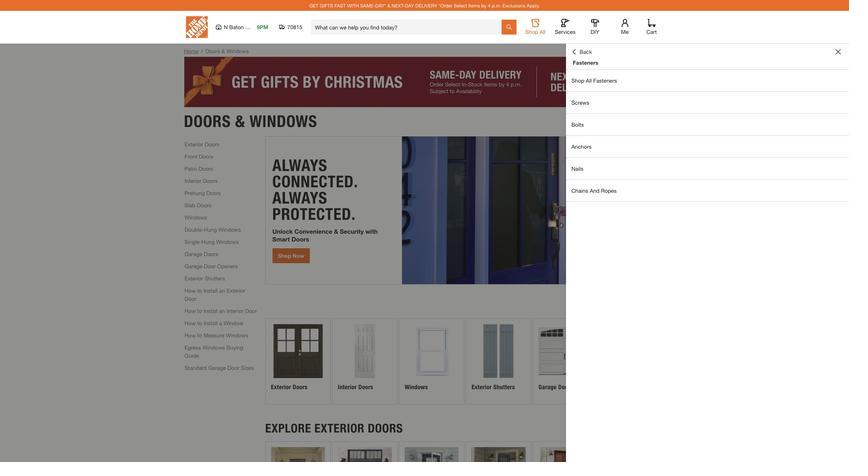 Task type: locate. For each thing, give the bounding box(es) containing it.
1 vertical spatial install
[[204, 308, 218, 314]]

0 horizontal spatial windows link
[[185, 213, 207, 222]]

all up screws
[[586, 77, 592, 84]]

single-
[[185, 239, 202, 245]]

1 vertical spatial shop
[[572, 77, 584, 84]]

1 horizontal spatial exterior shutters
[[472, 384, 515, 391]]

1 horizontal spatial exterior doors link
[[266, 319, 330, 404]]

2 vertical spatial install
[[204, 320, 218, 326]]

0 horizontal spatial exterior shutters link
[[185, 274, 225, 283]]

drawer close image
[[836, 49, 841, 55]]

egress windows buying guide link
[[185, 344, 258, 360]]

hung
[[204, 226, 217, 233], [202, 239, 215, 245]]

to up how to install a window
[[197, 308, 202, 314]]

fast
[[335, 3, 346, 8]]

how inside the how to install an exterior door
[[185, 287, 196, 294]]

all left services
[[540, 28, 546, 35]]

diy
[[591, 28, 600, 35]]

1 vertical spatial interior
[[227, 308, 244, 314]]

1 vertical spatial interior doors
[[338, 384, 373, 391]]

services button
[[554, 19, 576, 35]]

an up how to install an interior door
[[219, 287, 225, 294]]

install
[[204, 287, 218, 294], [204, 308, 218, 314], [204, 320, 218, 326]]

2 how from the top
[[185, 308, 196, 314]]

0 horizontal spatial all
[[540, 28, 546, 35]]

0 vertical spatial exterior shutters link
[[185, 274, 225, 283]]

menu containing shop all fasteners
[[566, 70, 849, 202]]

hung down double-hung windows link
[[202, 239, 215, 245]]

shop now link
[[272, 249, 310, 263]]

install up how to install a window
[[204, 308, 218, 314]]

install up how to install an interior door
[[204, 287, 218, 294]]

exterior doors link
[[185, 140, 219, 148], [266, 319, 330, 404]]

unlock
[[272, 228, 293, 235]]

1 horizontal spatial interior doors
[[338, 384, 373, 391]]

0 vertical spatial install
[[204, 287, 218, 294]]

day
[[405, 3, 414, 8]]

an up the a
[[219, 308, 225, 314]]

baton
[[229, 24, 244, 30]]

back
[[580, 48, 592, 55]]

guide
[[185, 352, 199, 359]]

1 install from the top
[[204, 287, 218, 294]]

0 horizontal spatial garage doors link
[[185, 250, 218, 258]]

image for storm doors image
[[405, 447, 459, 462]]

1 horizontal spatial shop
[[525, 28, 538, 35]]

how to install a window link
[[185, 319, 243, 327]]

shop
[[525, 28, 538, 35], [572, 77, 584, 84], [278, 253, 291, 259]]

install inside the how to install an exterior door
[[204, 287, 218, 294]]

garage
[[185, 251, 202, 257], [185, 263, 202, 269], [208, 365, 226, 371], [539, 384, 557, 391]]

double-hung windows
[[185, 226, 241, 233]]

exterior inside the how to install an exterior door
[[227, 287, 245, 294]]

2 install from the top
[[204, 308, 218, 314]]

doors inside unlock convenience & security with smart doors
[[292, 235, 309, 243]]

1 horizontal spatial interior
[[227, 308, 244, 314]]

0 horizontal spatial exterior shutters
[[185, 275, 225, 282]]

to inside the how to install an exterior door
[[197, 287, 202, 294]]

0 horizontal spatial shutters
[[205, 275, 225, 282]]

to up "how to measure windows"
[[197, 320, 202, 326]]

0 vertical spatial garage doors
[[185, 251, 218, 257]]

0 horizontal spatial interior doors link
[[185, 177, 218, 185]]

0 vertical spatial interior doors link
[[185, 177, 218, 185]]

with
[[347, 3, 359, 8]]

1 vertical spatial always
[[272, 188, 327, 208]]

prehung doors
[[185, 190, 221, 196]]

all for shop all
[[540, 28, 546, 35]]

1 horizontal spatial garage doors link
[[533, 319, 598, 404]]

openers
[[217, 263, 238, 269]]

2 horizontal spatial interior
[[338, 384, 357, 391]]

door inside the how to install an exterior door
[[185, 295, 196, 302]]

70815
[[287, 24, 302, 30]]

0 horizontal spatial garage doors
[[185, 251, 218, 257]]

0 vertical spatial exterior doors link
[[185, 140, 219, 148]]

garage doors
[[185, 251, 218, 257], [539, 384, 573, 391]]

1 vertical spatial interior doors link
[[333, 319, 397, 404]]

next-
[[392, 3, 405, 8]]

ropes
[[601, 187, 617, 194]]

& inside unlock convenience & security with smart doors
[[334, 228, 338, 235]]

install left the a
[[204, 320, 218, 326]]

2 vertical spatial shop
[[278, 253, 291, 259]]

shop for shop all fasteners
[[572, 77, 584, 84]]

1 to from the top
[[197, 287, 202, 294]]

how to install an interior door link
[[185, 307, 257, 315]]

1 vertical spatial garage doors
[[539, 384, 573, 391]]

interior
[[185, 177, 202, 184], [227, 308, 244, 314], [338, 384, 357, 391]]

shop left now
[[278, 253, 291, 259]]

all inside button
[[540, 28, 546, 35]]

0 horizontal spatial shop
[[278, 253, 291, 259]]

screws
[[572, 99, 589, 106]]

how to install an exterior door
[[185, 287, 245, 302]]

0 vertical spatial all
[[540, 28, 546, 35]]

2 horizontal spatial shop
[[572, 77, 584, 84]]

1 how from the top
[[185, 287, 196, 294]]

to for how to measure windows
[[197, 332, 202, 339]]

1 horizontal spatial exterior doors
[[271, 384, 308, 391]]

0 horizontal spatial interior
[[185, 177, 202, 184]]

door
[[204, 263, 216, 269], [185, 295, 196, 302], [245, 308, 257, 314], [228, 365, 239, 371]]

0 vertical spatial exterior shutters
[[185, 275, 225, 282]]

an inside the how to install an exterior door
[[219, 287, 225, 294]]

by
[[481, 3, 487, 8]]

9pm
[[257, 24, 268, 30]]

me button
[[614, 19, 636, 35]]

now
[[293, 253, 304, 259]]

security
[[340, 228, 364, 235]]

get gifts fast with same-day* & next-day delivery *order select items by 4 p.m. exclusions apply.
[[309, 3, 540, 8]]

always connected. always protected.
[[272, 156, 358, 224]]

windows
[[226, 48, 249, 54], [250, 111, 317, 131], [185, 214, 207, 221], [219, 226, 241, 233], [216, 239, 239, 245], [226, 332, 248, 339], [203, 344, 225, 351], [405, 384, 428, 391]]

chains and ropes
[[572, 187, 617, 194]]

n baton rouge
[[224, 24, 261, 30]]

select
[[454, 3, 467, 8]]

home link
[[184, 48, 198, 54]]

image for exterior shutters image
[[472, 324, 526, 378]]

shop inside shop now link
[[278, 253, 291, 259]]

2 an from the top
[[219, 308, 225, 314]]

0 vertical spatial exterior doors
[[185, 141, 219, 147]]

3 how from the top
[[185, 320, 196, 326]]

1 horizontal spatial windows link
[[399, 319, 464, 404]]

all for shop all fasteners
[[586, 77, 592, 84]]

0 horizontal spatial exterior doors
[[185, 141, 219, 147]]

1 always from the top
[[272, 156, 327, 175]]

door inside "link"
[[204, 263, 216, 269]]

0 vertical spatial hung
[[204, 226, 217, 233]]

0 horizontal spatial interior doors
[[185, 177, 218, 184]]

exterior doors
[[185, 141, 219, 147], [271, 384, 308, 391]]

&
[[387, 3, 390, 8], [222, 48, 225, 54], [235, 111, 245, 131], [334, 228, 338, 235]]

1 vertical spatial hung
[[202, 239, 215, 245]]

to down garage door openers "link"
[[197, 287, 202, 294]]

all
[[540, 28, 546, 35], [586, 77, 592, 84]]

4 how from the top
[[185, 332, 196, 339]]

double-
[[185, 226, 204, 233]]

to for how to install an exterior door
[[197, 287, 202, 294]]

1 horizontal spatial all
[[586, 77, 592, 84]]

2 to from the top
[[197, 308, 202, 314]]

shop down apply.
[[525, 28, 538, 35]]

exterior doors link for windows link to the bottom
[[266, 319, 330, 404]]

the home depot logo image
[[186, 16, 208, 38]]

1 vertical spatial exterior doors link
[[266, 319, 330, 404]]

hung up single-hung windows
[[204, 226, 217, 233]]

exterior
[[185, 141, 203, 147], [185, 275, 203, 282], [227, 287, 245, 294], [271, 384, 291, 391], [472, 384, 492, 391], [315, 421, 365, 436]]

1 horizontal spatial shutters
[[493, 384, 515, 391]]

me
[[621, 28, 629, 35]]

1 vertical spatial shutters
[[493, 384, 515, 391]]

hung for double-
[[204, 226, 217, 233]]

1 an from the top
[[219, 287, 225, 294]]

0 vertical spatial always
[[272, 156, 327, 175]]

1 vertical spatial all
[[586, 77, 592, 84]]

menu
[[566, 70, 849, 202]]

exterior shutters
[[185, 275, 225, 282], [472, 384, 515, 391]]

4 to from the top
[[197, 332, 202, 339]]

shop inside shop all fasteners link
[[572, 77, 584, 84]]

bolts
[[572, 121, 584, 128]]

3 install from the top
[[204, 320, 218, 326]]

3 to from the top
[[197, 320, 202, 326]]

shop up screws
[[572, 77, 584, 84]]

1 vertical spatial an
[[219, 308, 225, 314]]

image for exterior doors image
[[271, 324, 325, 378]]

chains and ropes link
[[566, 180, 849, 202]]

windows inside egress windows buying guide
[[203, 344, 225, 351]]

all inside menu
[[586, 77, 592, 84]]

to up egress
[[197, 332, 202, 339]]

anchors
[[572, 143, 592, 150]]

always
[[272, 156, 327, 175], [272, 188, 327, 208]]

garage door openers
[[185, 263, 238, 269]]

0 vertical spatial an
[[219, 287, 225, 294]]

chains
[[572, 187, 588, 194]]

1 horizontal spatial exterior shutters link
[[466, 319, 531, 404]]

how for how to install an interior door
[[185, 308, 196, 314]]

1 vertical spatial exterior shutters link
[[466, 319, 531, 404]]

What can we help you find today? search field
[[315, 20, 501, 34]]

0 horizontal spatial exterior doors link
[[185, 140, 219, 148]]

1 vertical spatial fasteners
[[593, 77, 617, 84]]

0 vertical spatial shutters
[[205, 275, 225, 282]]

shop now
[[278, 253, 304, 259]]

back button
[[572, 48, 592, 55]]

0 vertical spatial shop
[[525, 28, 538, 35]]

shop inside shop all button
[[525, 28, 538, 35]]

0 vertical spatial interior
[[185, 177, 202, 184]]

doors
[[206, 48, 220, 54], [184, 111, 231, 131], [205, 141, 219, 147], [199, 153, 213, 160], [199, 165, 213, 172], [203, 177, 218, 184], [206, 190, 221, 196], [197, 202, 212, 208], [292, 235, 309, 243], [204, 251, 218, 257], [293, 384, 308, 391], [359, 384, 373, 391], [558, 384, 573, 391], [368, 421, 403, 436]]

how to measure windows link
[[185, 331, 248, 340]]

shutters
[[205, 275, 225, 282], [493, 384, 515, 391]]

*order
[[439, 3, 453, 8]]

sponsored banner image
[[184, 57, 665, 107]]



Task type: vqa. For each thing, say whether or not it's contained in the screenshot.
bolts at the top of the page
yes



Task type: describe. For each thing, give the bounding box(es) containing it.
gifts
[[320, 3, 333, 8]]

diy button
[[584, 19, 606, 35]]

how for how to install an exterior door
[[185, 287, 196, 294]]

shop all fasteners
[[572, 77, 617, 84]]

standard garage door sizes
[[185, 365, 254, 371]]

image for patio doors image
[[338, 447, 392, 462]]

items
[[468, 3, 480, 8]]

install for interior
[[204, 308, 218, 314]]

image for windows image
[[405, 324, 459, 378]]

to for how to install a window
[[197, 320, 202, 326]]

get
[[309, 3, 319, 8]]

0 vertical spatial fasteners
[[573, 59, 599, 66]]

standard garage door sizes link
[[185, 364, 254, 372]]

garage door openers link
[[185, 262, 238, 270]]

double-hung windows link
[[185, 226, 241, 234]]

image for front doors image
[[271, 447, 325, 462]]

1 horizontal spatial interior doors link
[[333, 319, 397, 404]]

services
[[555, 28, 576, 35]]

apply.
[[527, 3, 540, 8]]

delivery
[[415, 3, 437, 8]]

feedback link image
[[840, 115, 849, 151]]

with
[[366, 228, 378, 235]]

unlock convenience & security with smart doors
[[272, 228, 378, 243]]

connected.
[[272, 172, 358, 192]]

front
[[185, 153, 197, 160]]

shop all
[[525, 28, 546, 35]]

exclusions
[[503, 3, 526, 8]]

slab doors link
[[185, 201, 212, 209]]

day*
[[375, 3, 386, 8]]

how to install an exterior door link
[[185, 287, 258, 303]]

slab
[[185, 202, 195, 208]]

an for interior
[[219, 308, 225, 314]]

patio doors link
[[185, 165, 213, 173]]

home / doors & windows
[[184, 48, 249, 54]]

slab doors
[[185, 202, 212, 208]]

hung for single-
[[202, 239, 215, 245]]

1 vertical spatial windows link
[[399, 319, 464, 404]]

p.m.
[[492, 3, 501, 8]]

4
[[488, 3, 491, 8]]

nails
[[572, 165, 584, 172]]

how for how to install a window
[[185, 320, 196, 326]]

prehung doors link
[[185, 189, 221, 197]]

to for how to install an interior door
[[197, 308, 202, 314]]

0 vertical spatial garage doors link
[[185, 250, 218, 258]]

70815 button
[[279, 24, 303, 31]]

image for garage doors image
[[539, 324, 593, 378]]

shop for shop now
[[278, 253, 291, 259]]

install for exterior
[[204, 287, 218, 294]]

image for screen doors image
[[472, 447, 526, 462]]

and
[[590, 187, 600, 194]]

1 vertical spatial exterior doors
[[271, 384, 308, 391]]

1 vertical spatial exterior shutters
[[472, 384, 515, 391]]

window
[[224, 320, 243, 326]]

n
[[224, 24, 228, 30]]

exterior doors link for the patio doors link
[[185, 140, 219, 148]]

image for always connected. always protected. image
[[402, 136, 665, 284]]

shop for shop all
[[525, 28, 538, 35]]

an for exterior
[[219, 287, 225, 294]]

anchors link
[[566, 136, 849, 158]]

image for interior doors image
[[338, 324, 392, 378]]

patio doors
[[185, 165, 213, 172]]

1 horizontal spatial garage doors
[[539, 384, 573, 391]]

2 always from the top
[[272, 188, 327, 208]]

patio
[[185, 165, 197, 172]]

how to install an interior door
[[185, 308, 257, 314]]

how for how to measure windows
[[185, 332, 196, 339]]

egress windows buying guide
[[185, 344, 243, 359]]

garage inside "link"
[[185, 263, 202, 269]]

shop all button
[[525, 19, 546, 35]]

shop all fasteners link
[[566, 70, 849, 92]]

front doors
[[185, 153, 213, 160]]

how to measure windows
[[185, 332, 248, 339]]

install for window
[[204, 320, 218, 326]]

single-hung windows link
[[185, 238, 239, 246]]

nails link
[[566, 158, 849, 180]]

bolts link
[[566, 114, 849, 136]]

2 vertical spatial interior
[[338, 384, 357, 391]]

image for security doors image
[[539, 447, 593, 462]]

sizes
[[241, 365, 254, 371]]

buying
[[226, 344, 243, 351]]

front doors link
[[185, 152, 213, 161]]

home
[[184, 48, 198, 54]]

cart
[[647, 28, 657, 35]]

screws link
[[566, 92, 849, 114]]

1 vertical spatial garage doors link
[[533, 319, 598, 404]]

smart
[[272, 235, 290, 243]]

explore exterior doors
[[265, 421, 403, 436]]

same-
[[360, 3, 375, 8]]

standard
[[185, 365, 207, 371]]

protected.
[[272, 204, 356, 224]]

convenience
[[295, 228, 332, 235]]

rouge
[[245, 24, 261, 30]]

0 vertical spatial windows link
[[185, 213, 207, 222]]

doors & windows
[[184, 111, 317, 131]]

cart link
[[644, 19, 659, 35]]

/
[[201, 48, 203, 54]]

explore
[[265, 421, 311, 436]]

egress
[[185, 344, 201, 351]]

measure
[[204, 332, 224, 339]]

0 vertical spatial interior doors
[[185, 177, 218, 184]]

how to install a window
[[185, 320, 243, 326]]



